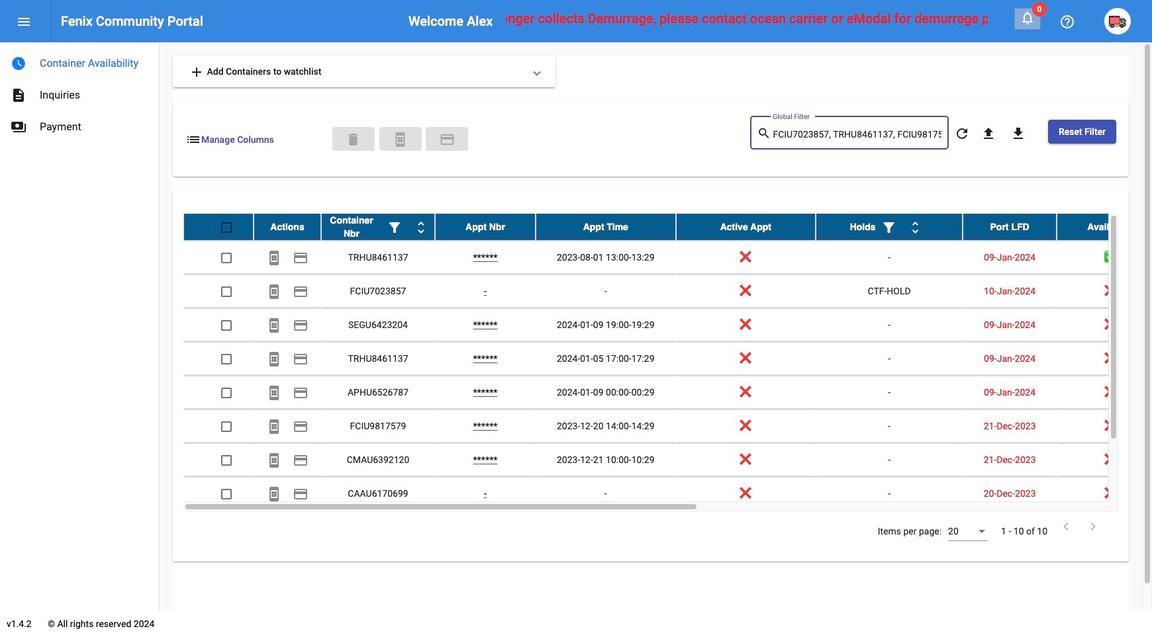 Task type: describe. For each thing, give the bounding box(es) containing it.
4 row from the top
[[183, 309, 1152, 342]]

8 column header from the left
[[1057, 214, 1152, 240]]

4 column header from the left
[[536, 214, 676, 240]]

no color image inside "column header"
[[413, 220, 429, 236]]

6 column header from the left
[[816, 214, 963, 240]]

1 row from the top
[[183, 214, 1152, 241]]

2 column header from the left
[[321, 214, 435, 240]]

delete image
[[345, 132, 361, 148]]

8 row from the top
[[183, 444, 1152, 477]]

Global Watchlist Filter field
[[773, 130, 942, 140]]

6 row from the top
[[183, 376, 1152, 410]]

9 row from the top
[[183, 477, 1152, 511]]

5 row from the top
[[183, 342, 1152, 376]]



Task type: vqa. For each thing, say whether or not it's contained in the screenshot.
"1 - 20 of 3259"
no



Task type: locate. For each thing, give the bounding box(es) containing it.
navigation
[[0, 42, 159, 143]]

3 column header from the left
[[435, 214, 536, 240]]

row
[[183, 214, 1152, 241], [183, 241, 1152, 275], [183, 275, 1152, 309], [183, 309, 1152, 342], [183, 342, 1152, 376], [183, 376, 1152, 410], [183, 410, 1152, 444], [183, 444, 1152, 477], [183, 477, 1152, 511]]

1 column header from the left
[[254, 214, 321, 240]]

grid
[[183, 214, 1152, 512]]

7 row from the top
[[183, 410, 1152, 444]]

7 column header from the left
[[963, 214, 1057, 240]]

no color image
[[1020, 10, 1036, 26], [11, 56, 26, 72], [11, 119, 26, 135], [757, 125, 773, 141], [954, 126, 970, 142], [413, 220, 429, 236], [293, 284, 309, 300], [293, 318, 309, 334], [266, 352, 282, 368], [293, 352, 309, 368], [266, 419, 282, 435], [293, 453, 309, 469], [266, 487, 282, 503], [1058, 519, 1074, 535], [1085, 519, 1101, 535]]

5 column header from the left
[[676, 214, 816, 240]]

column header
[[254, 214, 321, 240], [321, 214, 435, 240], [435, 214, 536, 240], [536, 214, 676, 240], [676, 214, 816, 240], [816, 214, 963, 240], [963, 214, 1057, 240], [1057, 214, 1152, 240]]

2 row from the top
[[183, 241, 1152, 275]]

no color image
[[16, 14, 32, 30], [1059, 14, 1075, 30], [189, 64, 205, 80], [11, 87, 26, 103], [981, 126, 996, 142], [1010, 126, 1026, 142], [185, 132, 201, 148], [392, 132, 408, 148], [439, 132, 455, 148], [387, 220, 403, 236], [881, 220, 897, 236], [907, 220, 923, 236], [266, 251, 282, 266], [293, 251, 309, 266], [266, 284, 282, 300], [266, 318, 282, 334], [266, 386, 282, 401], [293, 386, 309, 401], [293, 419, 309, 435], [266, 453, 282, 469], [293, 487, 309, 503]]

3 row from the top
[[183, 275, 1152, 309]]



